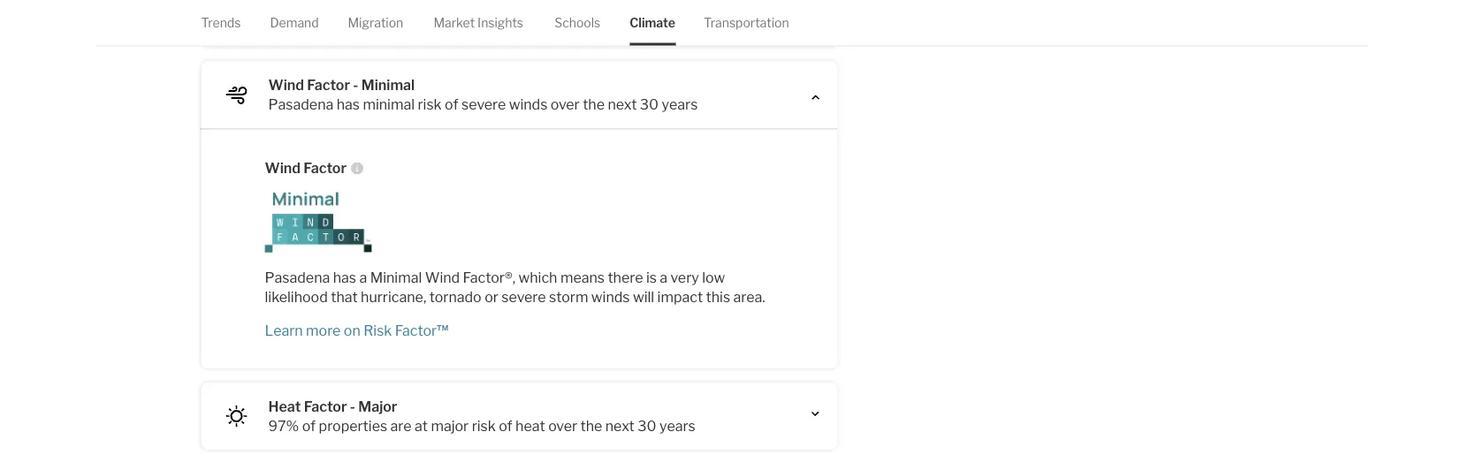 Task type: locate. For each thing, give the bounding box(es) containing it.
on
[[344, 322, 361, 339]]

demand link
[[270, 0, 319, 45]]

market insights
[[434, 15, 523, 30]]

0 vertical spatial at
[[423, 15, 436, 32]]

risk right minimal
[[418, 96, 442, 113]]

0 horizontal spatial winds
[[509, 96, 548, 113]]

2 vertical spatial 30
[[638, 418, 656, 435]]

over inside 'wind factor - minimal pasadena has minimal risk of severe winds over the next 30 years'
[[551, 96, 580, 113]]

years
[[646, 15, 682, 32], [662, 96, 698, 113], [659, 418, 696, 435]]

minimal up the hurricane,
[[370, 269, 422, 286]]

next
[[592, 15, 621, 32], [608, 96, 637, 113], [605, 418, 635, 435]]

at right the migration link
[[423, 15, 436, 32]]

minimal
[[361, 76, 415, 94], [370, 269, 422, 286]]

are inside heat factor - major 97% of properties are at major        risk of heat over the next 30 years
[[390, 418, 412, 435]]

a up the hurricane,
[[359, 269, 367, 286]]

1 vertical spatial the
[[583, 96, 605, 113]]

at
[[423, 15, 436, 32], [415, 418, 428, 435]]

has left minimal
[[337, 96, 360, 113]]

over right wildfire
[[535, 15, 564, 32]]

has
[[337, 96, 360, 113], [333, 269, 356, 286]]

risk
[[439, 15, 463, 32], [418, 96, 442, 113], [472, 418, 496, 435]]

severe
[[461, 96, 506, 113], [502, 289, 546, 306]]

1 vertical spatial winds
[[591, 289, 630, 306]]

0 vertical spatial severe
[[461, 96, 506, 113]]

- inside 'wind factor - minimal pasadena has minimal risk of severe winds over the next 30 years'
[[353, 76, 358, 94]]

factor®,
[[463, 269, 515, 286]]

- for minimal
[[353, 76, 358, 94]]

factor for wind factor
[[303, 160, 347, 177]]

1 horizontal spatial winds
[[591, 289, 630, 306]]

are down major
[[390, 418, 412, 435]]

30 inside 'wind factor - minimal pasadena has minimal risk of severe winds over the next 30 years'
[[640, 96, 659, 113]]

at left major
[[415, 418, 428, 435]]

1 vertical spatial at
[[415, 418, 428, 435]]

low
[[702, 269, 725, 286]]

2 vertical spatial wind
[[425, 269, 460, 286]]

major
[[431, 418, 469, 435]]

2 vertical spatial years
[[659, 418, 696, 435]]

wind factor
[[265, 160, 347, 177]]

properties right demand 'link'
[[327, 15, 396, 32]]

properties down major
[[319, 418, 387, 435]]

100%
[[268, 15, 307, 32]]

the down the "schools" link
[[583, 96, 605, 113]]

pasadena up wind factor
[[268, 96, 334, 113]]

2 vertical spatial next
[[605, 418, 635, 435]]

winds
[[509, 96, 548, 113], [591, 289, 630, 306]]

- inside heat factor - major 97% of properties are at major        risk of heat over the next 30 years
[[350, 398, 355, 416]]

which
[[519, 269, 557, 286]]

0 vertical spatial pasadena
[[268, 96, 334, 113]]

2 a from the left
[[660, 269, 668, 286]]

minimal up minimal
[[361, 76, 415, 94]]

2 vertical spatial the
[[580, 418, 602, 435]]

properties inside heat factor - major 97% of properties are at major        risk of heat over the next 30 years
[[319, 418, 387, 435]]

years inside 'wind factor - minimal pasadena has minimal risk of severe winds over the next 30 years'
[[662, 96, 698, 113]]

30
[[624, 15, 643, 32], [640, 96, 659, 113], [638, 418, 656, 435]]

1 vertical spatial -
[[350, 398, 355, 416]]

1 vertical spatial wind
[[265, 160, 301, 177]]

are
[[399, 15, 420, 32], [390, 418, 412, 435]]

2 vertical spatial factor
[[304, 398, 347, 416]]

market insights link
[[434, 0, 523, 45]]

0 vertical spatial years
[[646, 15, 682, 32]]

0 vertical spatial wind
[[268, 76, 304, 94]]

severe down 100% of properties are at risk of wildfire over the next 30 years
[[461, 96, 506, 113]]

tornado
[[429, 289, 482, 306]]

minimal
[[363, 96, 415, 113]]

0 vertical spatial has
[[337, 96, 360, 113]]

over
[[535, 15, 564, 32], [551, 96, 580, 113], [548, 418, 577, 435]]

2 vertical spatial over
[[548, 418, 577, 435]]

are left market
[[399, 15, 420, 32]]

0 horizontal spatial a
[[359, 269, 367, 286]]

the right wildfire
[[567, 15, 589, 32]]

the
[[567, 15, 589, 32], [583, 96, 605, 113], [580, 418, 602, 435]]

1 vertical spatial has
[[333, 269, 356, 286]]

2 vertical spatial risk
[[472, 418, 496, 435]]

pasadena up likelihood on the bottom left
[[265, 269, 330, 286]]

1 vertical spatial next
[[608, 96, 637, 113]]

wind for wind factor®, which means there is a very low likelihood that hurricane, tornado or severe storm winds will impact this area.
[[425, 269, 460, 286]]

risk left the insights
[[439, 15, 463, 32]]

wind factor®, which means there is a very low likelihood that hurricane, tornado or severe storm winds will impact this area.
[[265, 269, 765, 306]]

a right is
[[660, 269, 668, 286]]

over down the "schools" link
[[551, 96, 580, 113]]

minimal for -
[[361, 76, 415, 94]]

transportation
[[704, 15, 789, 30]]

1 vertical spatial are
[[390, 418, 412, 435]]

0 vertical spatial winds
[[509, 96, 548, 113]]

over right heat
[[548, 418, 577, 435]]

is
[[646, 269, 657, 286]]

- down the migration link
[[353, 76, 358, 94]]

wildfire
[[483, 15, 532, 32]]

- left major
[[350, 398, 355, 416]]

1 vertical spatial factor
[[303, 160, 347, 177]]

1 vertical spatial years
[[662, 96, 698, 113]]

factor inside 'wind factor - minimal pasadena has minimal risk of severe winds over the next 30 years'
[[307, 76, 350, 94]]

will
[[633, 289, 654, 306]]

wind inside 'wind factor - minimal pasadena has minimal risk of severe winds over the next 30 years'
[[268, 76, 304, 94]]

of
[[310, 15, 324, 32], [466, 15, 480, 32], [445, 96, 458, 113], [302, 418, 316, 435], [499, 418, 512, 435]]

1 vertical spatial properties
[[319, 418, 387, 435]]

0 vertical spatial -
[[353, 76, 358, 94]]

pasadena
[[268, 96, 334, 113], [265, 269, 330, 286]]

the inside 'wind factor - minimal pasadena has minimal risk of severe winds over the next 30 years'
[[583, 96, 605, 113]]

there
[[608, 269, 643, 286]]

storm
[[549, 289, 588, 306]]

1 vertical spatial minimal
[[370, 269, 422, 286]]

winds down wildfire
[[509, 96, 548, 113]]

a
[[359, 269, 367, 286], [660, 269, 668, 286]]

severe down which
[[502, 289, 546, 306]]

factor for wind factor - minimal pasadena has minimal risk of severe winds over the next 30 years
[[307, 76, 350, 94]]

-
[[353, 76, 358, 94], [350, 398, 355, 416]]

schools
[[555, 15, 601, 30]]

1 vertical spatial over
[[551, 96, 580, 113]]

0 vertical spatial factor
[[307, 76, 350, 94]]

has up the that
[[333, 269, 356, 286]]

0 vertical spatial over
[[535, 15, 564, 32]]

wind
[[268, 76, 304, 94], [265, 160, 301, 177], [425, 269, 460, 286]]

major
[[358, 398, 397, 416]]

1 vertical spatial 30
[[640, 96, 659, 113]]

risk right major
[[472, 418, 496, 435]]

winds down there at the left of page
[[591, 289, 630, 306]]

of inside 'wind factor - minimal pasadena has minimal risk of severe winds over the next 30 years'
[[445, 96, 458, 113]]

1 vertical spatial risk
[[418, 96, 442, 113]]

schools link
[[555, 0, 601, 45]]

1 horizontal spatial a
[[660, 269, 668, 286]]

trends link
[[201, 0, 241, 45]]

factor inside heat factor - major 97% of properties are at major        risk of heat over the next 30 years
[[304, 398, 347, 416]]

winds inside 'wind factor - minimal pasadena has minimal risk of severe winds over the next 30 years'
[[509, 96, 548, 113]]

0 vertical spatial minimal
[[361, 76, 415, 94]]

the right heat
[[580, 418, 602, 435]]

wind inside wind factor®, which means there is a very low likelihood that hurricane, tornado or severe storm winds will impact this area.
[[425, 269, 460, 286]]

factor
[[307, 76, 350, 94], [303, 160, 347, 177], [304, 398, 347, 416]]

minimal inside 'wind factor - minimal pasadena has minimal risk of severe winds over the next 30 years'
[[361, 76, 415, 94]]

a inside wind factor®, which means there is a very low likelihood that hurricane, tornado or severe storm winds will impact this area.
[[660, 269, 668, 286]]

properties
[[327, 15, 396, 32], [319, 418, 387, 435]]

1 vertical spatial severe
[[502, 289, 546, 306]]

over inside heat factor - major 97% of properties are at major        risk of heat over the next 30 years
[[548, 418, 577, 435]]

likelihood
[[265, 289, 328, 306]]

more
[[306, 322, 341, 339]]



Task type: describe. For each thing, give the bounding box(es) containing it.
years inside heat factor - major 97% of properties are at major        risk of heat over the next 30 years
[[659, 418, 696, 435]]

market
[[434, 15, 475, 30]]

demand
[[270, 15, 319, 30]]

1 vertical spatial pasadena
[[265, 269, 330, 286]]

at inside heat factor - major 97% of properties are at major        risk of heat over the next 30 years
[[415, 418, 428, 435]]

pasadena has a minimal
[[265, 269, 422, 286]]

risk inside heat factor - major 97% of properties are at major        risk of heat over the next 30 years
[[472, 418, 496, 435]]

impact
[[657, 289, 703, 306]]

learn more on risk factor™ link
[[265, 321, 774, 341]]

0 vertical spatial next
[[592, 15, 621, 32]]

1 a from the left
[[359, 269, 367, 286]]

risk
[[364, 322, 392, 339]]

factor™
[[395, 322, 448, 339]]

or
[[485, 289, 498, 306]]

wind for wind factor
[[265, 160, 301, 177]]

factor for heat factor - major 97% of properties are at major        risk of heat over the next 30 years
[[304, 398, 347, 416]]

climate link
[[630, 0, 675, 45]]

wind factor score logo image
[[265, 192, 774, 254]]

30 inside heat factor - major 97% of properties are at major        risk of heat over the next 30 years
[[638, 418, 656, 435]]

means
[[560, 269, 605, 286]]

wind for wind factor - minimal pasadena has minimal risk of severe winds over the next 30 years
[[268, 76, 304, 94]]

97%
[[268, 418, 299, 435]]

that
[[331, 289, 358, 306]]

has inside 'wind factor - minimal pasadena has minimal risk of severe winds over the next 30 years'
[[337, 96, 360, 113]]

learn
[[265, 322, 303, 339]]

this
[[706, 289, 730, 306]]

severe inside 'wind factor - minimal pasadena has minimal risk of severe winds over the next 30 years'
[[461, 96, 506, 113]]

heat factor - major 97% of properties are at major        risk of heat over the next 30 years
[[268, 398, 696, 435]]

wind factor - minimal pasadena has minimal risk of severe winds over the next 30 years
[[268, 76, 698, 113]]

hurricane,
[[361, 289, 426, 306]]

0 vertical spatial are
[[399, 15, 420, 32]]

transportation link
[[704, 0, 789, 45]]

winds inside wind factor®, which means there is a very low likelihood that hurricane, tornado or severe storm winds will impact this area.
[[591, 289, 630, 306]]

the inside heat factor - major 97% of properties are at major        risk of heat over the next 30 years
[[580, 418, 602, 435]]

heat
[[516, 418, 545, 435]]

0 vertical spatial the
[[567, 15, 589, 32]]

next inside heat factor - major 97% of properties are at major        risk of heat over the next 30 years
[[605, 418, 635, 435]]

migration
[[348, 15, 403, 30]]

- for major
[[350, 398, 355, 416]]

learn more on risk factor™
[[265, 322, 448, 339]]

next inside 'wind factor - minimal pasadena has minimal risk of severe winds over the next 30 years'
[[608, 96, 637, 113]]

very
[[671, 269, 699, 286]]

severe inside wind factor®, which means there is a very low likelihood that hurricane, tornado or severe storm winds will impact this area.
[[502, 289, 546, 306]]

area.
[[733, 289, 765, 306]]

climate
[[630, 15, 675, 30]]

migration link
[[348, 0, 403, 45]]

0 vertical spatial properties
[[327, 15, 396, 32]]

100% of properties are at risk of wildfire over the next 30 years
[[268, 15, 682, 32]]

0 vertical spatial risk
[[439, 15, 463, 32]]

insights
[[477, 15, 523, 30]]

pasadena inside 'wind factor - minimal pasadena has minimal risk of severe winds over the next 30 years'
[[268, 96, 334, 113]]

trends
[[201, 15, 241, 30]]

risk inside 'wind factor - minimal pasadena has minimal risk of severe winds over the next 30 years'
[[418, 96, 442, 113]]

heat
[[268, 398, 301, 416]]

0 vertical spatial 30
[[624, 15, 643, 32]]

minimal for a
[[370, 269, 422, 286]]



Task type: vqa. For each thing, say whether or not it's contained in the screenshot.
years
yes



